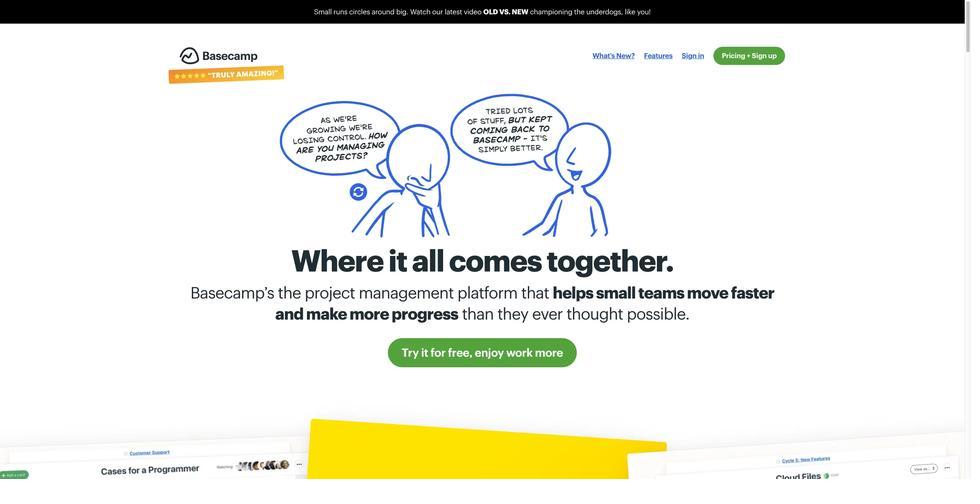 Task type: locate. For each thing, give the bounding box(es) containing it.
1 horizontal spatial it
[[421, 345, 428, 359]]

free,
[[448, 345, 472, 359]]

possible.
[[627, 304, 690, 322]]

0 horizontal spatial sign
[[682, 51, 697, 59]]

more
[[350, 304, 389, 322], [535, 345, 563, 359]]

1 horizontal spatial sign
[[752, 51, 767, 59]]

the left underdogs, at the right top of page
[[574, 7, 585, 16]]

0 vertical spatial more
[[350, 304, 389, 322]]

pricing
[[722, 51, 745, 59]]

comes
[[449, 242, 542, 277]]

it left all
[[388, 242, 407, 277]]

up
[[768, 51, 777, 59]]

helps small teams move faster and make more progress
[[275, 283, 774, 322]]

sign right +
[[752, 51, 767, 59]]

make
[[306, 304, 347, 322]]

what's
[[593, 51, 615, 59]]

the up and
[[278, 283, 301, 302]]

small
[[596, 283, 636, 302]]

new
[[512, 7, 528, 16]]

amazing!"
[[236, 68, 278, 78]]

1 vertical spatial it
[[421, 345, 428, 359]]

0 horizontal spatial it
[[388, 242, 407, 277]]

it left for
[[421, 345, 428, 359]]

1 vertical spatial the
[[278, 283, 301, 302]]

and
[[275, 304, 303, 322]]

0 vertical spatial it
[[388, 242, 407, 277]]

sign left in
[[682, 51, 697, 59]]

teams
[[638, 283, 684, 302]]

they
[[497, 304, 528, 322]]

0 vertical spatial the
[[574, 7, 585, 16]]

thought
[[567, 304, 623, 322]]

together.
[[547, 242, 674, 277]]

watch
[[410, 7, 431, 16]]

that
[[521, 283, 549, 302]]

1 sign from the left
[[682, 51, 697, 59]]

project
[[305, 283, 355, 302]]

try
[[402, 345, 419, 359]]

it for try
[[421, 345, 428, 359]]

basecamp
[[202, 48, 257, 62]]

2 sign from the left
[[752, 51, 767, 59]]

more inside 'helps small teams move faster and make more progress'
[[350, 304, 389, 322]]

more down basecamp's the project management platform that
[[350, 304, 389, 322]]

1 horizontal spatial the
[[574, 7, 585, 16]]

1 vertical spatial more
[[535, 345, 563, 359]]

sign in link
[[682, 47, 704, 65]]

features
[[644, 51, 673, 59]]

the
[[574, 7, 585, 16], [278, 283, 301, 302]]

faster
[[731, 283, 774, 302]]

it
[[388, 242, 407, 277], [421, 345, 428, 359]]

0 horizontal spatial more
[[350, 304, 389, 322]]

"truly amazing!"
[[208, 68, 278, 79]]

+
[[747, 51, 751, 59]]

try it for free, enjoy work more link
[[388, 338, 577, 367]]

more right "work"
[[535, 345, 563, 359]]

sign
[[682, 51, 697, 59], [752, 51, 767, 59]]

sign inside the sign in link
[[682, 51, 697, 59]]

what's new? link
[[593, 47, 635, 65]]



Task type: describe. For each thing, give the bounding box(es) containing it.
features link
[[644, 47, 673, 65]]

basecamp's the project management platform that
[[190, 283, 553, 302]]

big.
[[396, 7, 408, 16]]

"truly
[[208, 70, 235, 79]]

0 horizontal spatial the
[[278, 283, 301, 302]]

move
[[687, 283, 728, 302]]

try it for free, enjoy work more
[[402, 345, 563, 359]]

circles
[[349, 7, 370, 16]]

than
[[462, 304, 494, 322]]

sign inside "pricing + sign up" "link"
[[752, 51, 767, 59]]

ever
[[532, 304, 563, 322]]

than they ever thought possible.
[[458, 304, 690, 322]]

it for where
[[388, 242, 407, 277]]

like
[[625, 7, 635, 16]]

pricing + sign up
[[722, 51, 777, 59]]

work
[[506, 345, 533, 359]]

championing
[[530, 7, 572, 16]]

where
[[291, 242, 383, 277]]

what's new?
[[593, 51, 635, 59]]

around
[[372, 7, 395, 16]]

old
[[483, 7, 498, 16]]

platform
[[457, 283, 518, 302]]

in
[[698, 51, 704, 59]]

pricing + sign up link
[[713, 47, 785, 65]]

management
[[359, 283, 454, 302]]

underdogs,
[[586, 7, 623, 16]]

basecamp's
[[190, 283, 274, 302]]

enjoy
[[475, 345, 504, 359]]

latest
[[445, 7, 462, 16]]

small
[[314, 7, 332, 16]]

vs.
[[499, 7, 511, 16]]

sign in
[[682, 51, 704, 59]]

where it all comes together.
[[291, 242, 674, 277]]

all
[[412, 242, 444, 277]]

1 horizontal spatial more
[[535, 345, 563, 359]]

progress
[[392, 304, 458, 322]]

for
[[431, 345, 446, 359]]

new?
[[616, 51, 635, 59]]

helps
[[553, 283, 593, 302]]

video
[[464, 7, 482, 16]]

our
[[432, 7, 443, 16]]

you!
[[637, 7, 651, 16]]

small runs circles around big. watch our latest video old vs. new championing the underdogs, like you!
[[314, 7, 651, 16]]

runs
[[333, 7, 347, 16]]



Task type: vqa. For each thing, say whether or not it's contained in the screenshot.
the bottom more
yes



